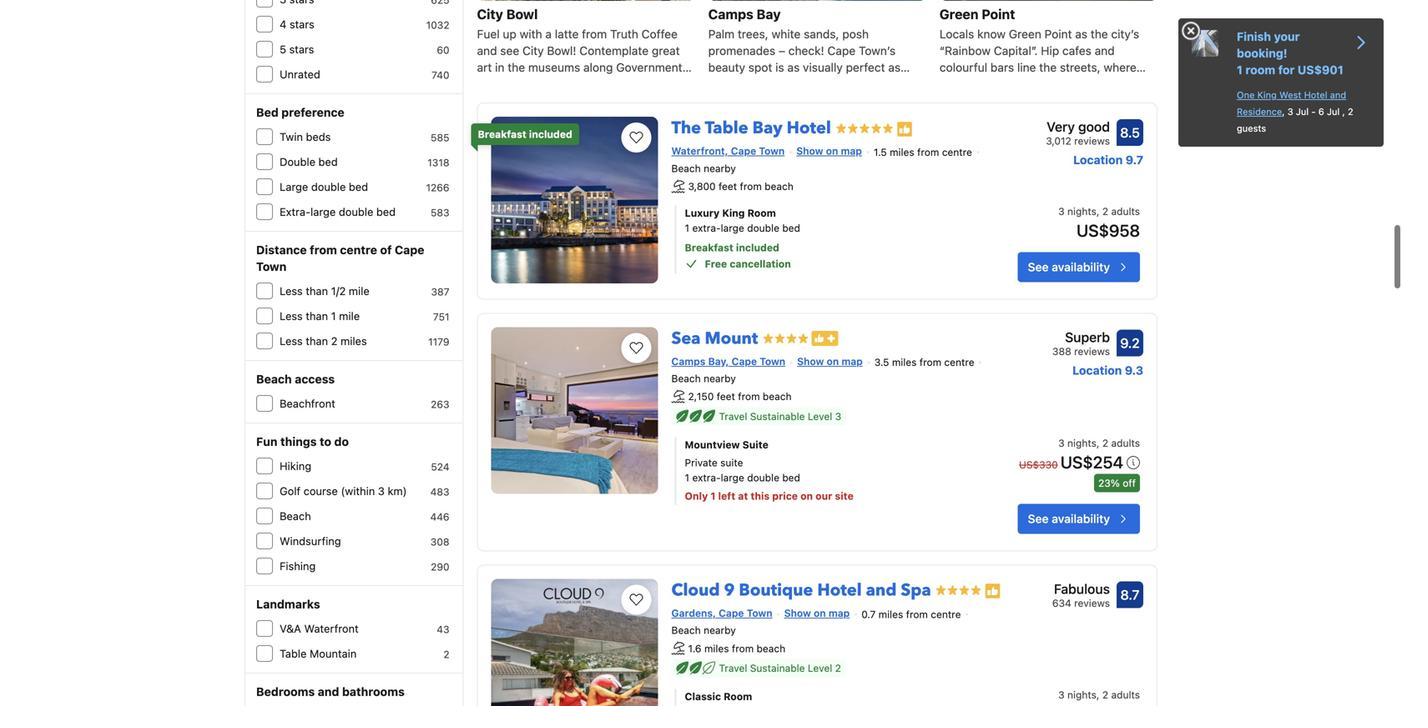 Task type: vqa. For each thing, say whether or not it's contained in the screenshot.
life,
no



Task type: locate. For each thing, give the bounding box(es) containing it.
beach for table
[[765, 181, 793, 192]]

bowl
[[506, 6, 538, 22]]

1 vertical spatial breakfast
[[685, 242, 733, 254]]

gardens, cape town
[[671, 608, 772, 620]]

1 vertical spatial reviews
[[1074, 346, 1110, 358]]

from inside 3.5 miles from centre beach nearby
[[919, 357, 941, 369]]

less down less than 1 mile
[[280, 335, 303, 348]]

than for 1
[[306, 310, 328, 323]]

centre for cloud 9 boutique hotel and spa
[[931, 609, 961, 621]]

1 stars from the top
[[289, 18, 314, 30]]

from up travel sustainable level 3
[[738, 391, 760, 403]]

than down less than 1 mile
[[306, 335, 328, 348]]

1 up only
[[685, 472, 689, 484]]

1 vertical spatial show on map
[[797, 356, 863, 368]]

2 vertical spatial reviews
[[1074, 598, 1110, 610]]

show up travel sustainable level 3
[[797, 356, 824, 368]]

nearby down the waterfront, cape town
[[704, 163, 736, 174]]

2 than from the top
[[306, 310, 328, 323]]

1 nights from the top
[[1067, 206, 1096, 217]]

jul right the 6
[[1327, 106, 1340, 117]]

included
[[529, 129, 572, 140], [736, 242, 779, 254]]

luxury
[[685, 207, 720, 219]]

hotel up 1.5 miles from centre beach nearby
[[787, 117, 831, 140]]

large down large double bed
[[311, 206, 336, 218]]

cape inside distance from centre of cape town
[[395, 243, 424, 257]]

nearby inside the 0.7 miles from centre beach nearby
[[704, 625, 736, 637]]

0 vertical spatial table
[[705, 117, 748, 140]]

than for 1/2
[[306, 285, 328, 298]]

sea mount
[[671, 327, 758, 350]]

0 vertical spatial beach
[[765, 181, 793, 192]]

on left 1.5
[[826, 145, 838, 157]]

beach inside 1.5 miles from centre beach nearby
[[671, 163, 701, 174]]

2 inside 3 nights , 2 adults us$958
[[1102, 206, 1108, 217]]

3 nights , 2 adults us$958
[[1058, 206, 1140, 240]]

1 horizontal spatial table
[[705, 117, 748, 140]]

miles right 0.7
[[878, 609, 903, 621]]

and up , 3 jul - 6 jul  ,
[[1330, 90, 1346, 101]]

location
[[1073, 153, 1123, 167], [1072, 364, 1122, 378]]

see availability for sea mount
[[1028, 512, 1110, 526]]

2 horizontal spatial and
[[1330, 90, 1346, 101]]

0 vertical spatial large
[[311, 206, 336, 218]]

on inside mountview suite private suite 1 extra-large double bed only 1 left at this price on our site
[[800, 491, 813, 502]]

this property is part of our preferred partner programme. it is committed to providing commendable service and good value. it will pay us a higher commission if you make a booking. image for the table bay hotel
[[896, 121, 913, 138]]

1 reviews from the top
[[1074, 135, 1110, 147]]

see availability down "23%" at the bottom right of the page
[[1028, 512, 1110, 526]]

adults inside 3 nights , 2 adults us$958
[[1111, 206, 1140, 217]]

location 9.7
[[1073, 153, 1143, 167]]

0 vertical spatial mile
[[349, 285, 370, 298]]

2 travel from the top
[[719, 663, 747, 675]]

2 vertical spatial than
[[306, 335, 328, 348]]

see availability link for sea mount
[[1018, 505, 1140, 535]]

0 horizontal spatial camps
[[671, 356, 705, 368]]

3 than from the top
[[306, 335, 328, 348]]

beach inside the 0.7 miles from centre beach nearby
[[671, 625, 701, 637]]

scored 9.2 element
[[1117, 330, 1143, 357]]

1 adults from the top
[[1111, 206, 1140, 217]]

beach up travel sustainable level 2
[[757, 643, 785, 655]]

one
[[1237, 90, 1255, 101]]

location 9.3
[[1072, 364, 1143, 378]]

263
[[431, 399, 449, 411]]

twin beds
[[280, 131, 331, 143]]

miles
[[890, 147, 914, 158], [340, 335, 367, 348], [892, 357, 917, 369], [878, 609, 903, 621], [704, 643, 729, 655]]

1 vertical spatial show
[[797, 356, 824, 368]]

and for one king west hotel and residence
[[1330, 90, 1346, 101]]

double
[[311, 181, 346, 193], [339, 206, 373, 218], [747, 222, 779, 234], [747, 472, 779, 484]]

beach up 2,150
[[671, 373, 701, 385]]

from right 1.5
[[917, 147, 939, 158]]

0 vertical spatial extra-
[[692, 222, 721, 234]]

see availability link
[[1018, 252, 1140, 282], [1018, 505, 1140, 535]]

hotel inside one king west hotel and residence
[[1304, 90, 1327, 101]]

mile down 1/2
[[339, 310, 360, 323]]

1 vertical spatial table
[[280, 648, 307, 661]]

show on map down cloud 9 boutique hotel and spa
[[784, 608, 850, 620]]

map for the table bay hotel
[[841, 145, 862, 157]]

see for sea mount
[[1028, 512, 1049, 526]]

1 level from the top
[[808, 411, 832, 423]]

show on map for cloud 9 boutique hotel and spa
[[784, 608, 850, 620]]

1.5
[[874, 147, 887, 158]]

hotel
[[1304, 90, 1327, 101], [787, 117, 831, 140], [817, 580, 862, 603]]

3 inside 3 nights , 2 adults us$958
[[1058, 206, 1065, 217]]

show on map for the table bay hotel
[[796, 145, 862, 157]]

feet right 2,150
[[717, 391, 735, 403]]

1 vertical spatial 3 nights , 2 adults
[[1058, 690, 1140, 702]]

cape right of
[[395, 243, 424, 257]]

this property is part of our preferred plus programme. it is committed to providing outstanding service and excellent value. it will pay us a higher commission if you make a booking. image
[[811, 331, 838, 346], [811, 331, 838, 346]]

things
[[280, 435, 317, 449]]

3 reviews from the top
[[1074, 598, 1110, 610]]

from inside the 0.7 miles from centre beach nearby
[[906, 609, 928, 621]]

table down 'v&a'
[[280, 648, 307, 661]]

3 nearby from the top
[[704, 625, 736, 637]]

2 see availability from the top
[[1028, 512, 1110, 526]]

show down cloud 9 boutique hotel and spa
[[784, 608, 811, 620]]

waterfront,
[[671, 145, 728, 157]]

less than 2 miles
[[280, 335, 367, 348]]

1 vertical spatial nights
[[1067, 438, 1096, 449]]

from down extra-large double bed
[[310, 243, 337, 257]]

residence
[[1237, 106, 1282, 117]]

1 travel from the top
[[719, 411, 747, 423]]

0 vertical spatial 3 nights , 2 adults
[[1058, 438, 1140, 449]]

double up this
[[747, 472, 779, 484]]

2 vertical spatial hotel
[[817, 580, 862, 603]]

waterfront
[[304, 623, 359, 636]]

from up luxury king room
[[740, 181, 762, 192]]

less up less than 1 mile
[[280, 285, 303, 298]]

3 nights , 2 adults
[[1058, 438, 1140, 449], [1058, 690, 1140, 702]]

double down large double bed
[[339, 206, 373, 218]]

scored 8.5 element
[[1117, 120, 1143, 146]]

0 vertical spatial than
[[306, 285, 328, 298]]

1 vertical spatial map
[[842, 356, 863, 368]]

1 vertical spatial included
[[736, 242, 779, 254]]

level up classic room link
[[808, 663, 832, 675]]

availability
[[1052, 260, 1110, 274], [1052, 512, 1110, 526]]

2 reviews from the top
[[1074, 346, 1110, 358]]

1.5 miles from centre beach nearby
[[671, 147, 972, 174]]

centre inside 3.5 miles from centre beach nearby
[[944, 357, 974, 369]]

cape down the table bay hotel
[[731, 145, 756, 157]]

reviews inside fabulous 634 reviews
[[1074, 598, 1110, 610]]

large down luxury king room
[[721, 222, 744, 234]]

cloud
[[671, 580, 720, 603]]

miles inside 1.5 miles from centre beach nearby
[[890, 147, 914, 158]]

show on map left 3.5
[[797, 356, 863, 368]]

2 nearby from the top
[[704, 373, 736, 385]]

table up the waterfront, cape town
[[705, 117, 748, 140]]

from inside 1.5 miles from centre beach nearby
[[917, 147, 939, 158]]

1 horizontal spatial camps
[[708, 6, 753, 22]]

town up 2,150 feet from beach
[[760, 356, 785, 368]]

beach down 1.5 miles from centre beach nearby
[[765, 181, 793, 192]]

0.7
[[861, 609, 876, 621]]

bed up 'price' on the bottom of the page
[[782, 472, 800, 484]]

this property is part of our preferred partner programme. it is committed to providing commendable service and good value. it will pay us a higher commission if you make a booking. image
[[984, 583, 1001, 600]]

reviews down fabulous at the right bottom of the page
[[1074, 598, 1110, 610]]

3 less from the top
[[280, 335, 303, 348]]

0 vertical spatial breakfast
[[478, 129, 526, 140]]

2 sustainable from the top
[[750, 663, 805, 675]]

1 vertical spatial mile
[[339, 310, 360, 323]]

0 vertical spatial adults
[[1111, 206, 1140, 217]]

0 vertical spatial level
[[808, 411, 832, 423]]

boutique
[[739, 580, 813, 603]]

1 vertical spatial large
[[721, 222, 744, 234]]

travel down 1.6 miles from beach
[[719, 663, 747, 675]]

map left 0.7
[[829, 608, 850, 620]]

1 vertical spatial travel
[[719, 663, 747, 675]]

3,012
[[1046, 135, 1071, 147]]

king inside one king west hotel and residence
[[1257, 90, 1277, 101]]

table mountain
[[280, 648, 357, 661]]

1 availability from the top
[[1052, 260, 1110, 274]]

king
[[1257, 90, 1277, 101], [722, 207, 745, 219]]

very
[[1047, 119, 1075, 135]]

jul left "-"
[[1296, 106, 1309, 117]]

show down the table bay hotel
[[796, 145, 823, 157]]

2 see availability link from the top
[[1018, 505, 1140, 535]]

2 vertical spatial map
[[829, 608, 850, 620]]

1 vertical spatial less
[[280, 310, 303, 323]]

distance
[[256, 243, 307, 257]]

2 nights from the top
[[1067, 438, 1096, 449]]

2 vertical spatial large
[[721, 472, 744, 484]]

1 nearby from the top
[[704, 163, 736, 174]]

extra- down private
[[692, 472, 721, 484]]

availability for the table bay hotel
[[1052, 260, 1110, 274]]

23%
[[1098, 478, 1120, 489]]

1 left room
[[1237, 63, 1243, 77]]

and inside "link"
[[866, 580, 897, 603]]

1 see availability link from the top
[[1018, 252, 1140, 282]]

1 sustainable from the top
[[750, 411, 805, 423]]

this property is part of our preferred partner programme. it is committed to providing commendable service and good value. it will pay us a higher commission if you make a booking. image
[[896, 121, 913, 138], [896, 121, 913, 138], [984, 583, 1001, 600]]

0 vertical spatial map
[[841, 145, 862, 157]]

1 vertical spatial and
[[866, 580, 897, 603]]

1 vertical spatial nearby
[[704, 373, 736, 385]]

superb
[[1065, 330, 1110, 345]]

this property is part of our preferred partner programme. it is committed to providing commendable service and good value. it will pay us a higher commission if you make a booking. image for cloud 9 boutique hotel and spa
[[984, 583, 1001, 600]]

breakfast right "585"
[[478, 129, 526, 140]]

2 less from the top
[[280, 310, 303, 323]]

3.5 miles from centre beach nearby
[[671, 357, 974, 385]]

see availability link down us$958
[[1018, 252, 1140, 282]]

1 inside 1 extra-large double bed breakfast included
[[685, 222, 689, 234]]

1 vertical spatial camps
[[671, 356, 705, 368]]

0 vertical spatial location
[[1073, 153, 1123, 167]]

0 vertical spatial show
[[796, 145, 823, 157]]

miles down less than 1 mile
[[340, 335, 367, 348]]

0 vertical spatial reviews
[[1074, 135, 1110, 147]]

0 vertical spatial sustainable
[[750, 411, 805, 423]]

sustainable down 1.6 miles from beach
[[750, 663, 805, 675]]

location down good
[[1073, 153, 1123, 167]]

stars
[[289, 18, 314, 30], [289, 43, 314, 55]]

2 stars from the top
[[289, 43, 314, 55]]

town down boutique
[[747, 608, 772, 620]]

0 vertical spatial camps
[[708, 6, 753, 22]]

2 availability from the top
[[1052, 512, 1110, 526]]

hotel for boutique
[[817, 580, 862, 603]]

and down mountain
[[318, 686, 339, 699]]

centre inside the 0.7 miles from centre beach nearby
[[931, 609, 961, 621]]

1 see from the top
[[1028, 260, 1049, 274]]

1 vertical spatial adults
[[1111, 438, 1140, 449]]

hotel for bay
[[787, 117, 831, 140]]

room
[[747, 207, 776, 219], [724, 692, 752, 703]]

1 vertical spatial than
[[306, 310, 328, 323]]

golf
[[280, 485, 300, 498]]

bed preference
[[256, 106, 344, 119]]

large down suite
[[721, 472, 744, 484]]

1 see availability from the top
[[1028, 260, 1110, 274]]

unrated
[[280, 68, 320, 81]]

1.6 miles from beach
[[688, 643, 785, 655]]

bed inside 1 extra-large double bed breakfast included
[[782, 222, 800, 234]]

on left 3.5
[[827, 356, 839, 368]]

less for less than 2 miles
[[280, 335, 303, 348]]

beach for cloud 9 boutique hotel and spa
[[671, 625, 701, 637]]

map for sea mount
[[842, 356, 863, 368]]

2 vertical spatial nearby
[[704, 625, 736, 637]]

good
[[1078, 119, 1110, 135]]

see for the table bay hotel
[[1028, 260, 1049, 274]]

0 vertical spatial room
[[747, 207, 776, 219]]

level up mountview suite "link"
[[808, 411, 832, 423]]

miles inside the 0.7 miles from centre beach nearby
[[878, 609, 903, 621]]

0 vertical spatial included
[[529, 129, 572, 140]]

1 vertical spatial king
[[722, 207, 745, 219]]

reviews inside superb 388 reviews
[[1074, 346, 1110, 358]]

city bowl
[[477, 6, 538, 22]]

0 horizontal spatial king
[[722, 207, 745, 219]]

preference
[[281, 106, 344, 119]]

hiking
[[280, 460, 311, 473]]

camps inside button
[[708, 6, 753, 22]]

beach up travel sustainable level 3
[[763, 391, 792, 403]]

king up 1 extra-large double bed breakfast included
[[722, 207, 745, 219]]

hotel up , 3 jul - 6 jul  ,
[[1304, 90, 1327, 101]]

reviews down good
[[1074, 135, 1110, 147]]

less up less than 2 miles at left top
[[280, 310, 303, 323]]

on down cloud 9 boutique hotel and spa
[[814, 608, 826, 620]]

the table bay hotel image
[[491, 117, 658, 284]]

1 horizontal spatial jul
[[1327, 106, 1340, 117]]

2 level from the top
[[808, 663, 832, 675]]

double inside mountview suite private suite 1 extra-large double bed only 1 left at this price on our site
[[747, 472, 779, 484]]

1 down luxury
[[685, 222, 689, 234]]

9.2
[[1120, 335, 1140, 351]]

king up residence
[[1257, 90, 1277, 101]]

room right classic
[[724, 692, 752, 703]]

less for less than 1/2 mile
[[280, 285, 303, 298]]

1 horizontal spatial breakfast
[[685, 242, 733, 254]]

0 vertical spatial hotel
[[1304, 90, 1327, 101]]

0 horizontal spatial included
[[529, 129, 572, 140]]

large
[[311, 206, 336, 218], [721, 222, 744, 234], [721, 472, 744, 484]]

one king west hotel and residence image
[[1192, 30, 1218, 57]]

1 vertical spatial sustainable
[[750, 663, 805, 675]]

0 vertical spatial bay
[[757, 6, 781, 22]]

town inside distance from centre of cape town
[[256, 260, 287, 274]]

0 vertical spatial see
[[1028, 260, 1049, 274]]

mile right 1/2
[[349, 285, 370, 298]]

and inside one king west hotel and residence
[[1330, 90, 1346, 101]]

level for 9
[[808, 663, 832, 675]]

hotel inside "link"
[[817, 580, 862, 603]]

1 vertical spatial feet
[[717, 391, 735, 403]]

reviews down superb
[[1074, 346, 1110, 358]]

0 horizontal spatial jul
[[1296, 106, 1309, 117]]

0 vertical spatial stars
[[289, 18, 314, 30]]

1 vertical spatial see
[[1028, 512, 1049, 526]]

2 extra- from the top
[[692, 472, 721, 484]]

1 vertical spatial see availability
[[1028, 512, 1110, 526]]

1 vertical spatial extra-
[[692, 472, 721, 484]]

classic room link
[[685, 690, 967, 705]]

centre
[[942, 147, 972, 158], [340, 243, 377, 257], [944, 357, 974, 369], [931, 609, 961, 621]]

level for mount
[[808, 411, 832, 423]]

map
[[841, 145, 862, 157], [842, 356, 863, 368], [829, 608, 850, 620]]

travel for mount
[[719, 411, 747, 423]]

feet right 3,800
[[719, 181, 737, 192]]

free cancellation
[[705, 258, 791, 270]]

sustainable for 9
[[750, 663, 805, 675]]

than left 1/2
[[306, 285, 328, 298]]

on left the our
[[800, 491, 813, 502]]

double up cancellation
[[747, 222, 779, 234]]

0 vertical spatial availability
[[1052, 260, 1110, 274]]

beach inside 3.5 miles from centre beach nearby
[[671, 373, 701, 385]]

centre right 1.5
[[942, 147, 972, 158]]

see availability
[[1028, 260, 1110, 274], [1028, 512, 1110, 526]]

breakfast up free
[[685, 242, 733, 254]]

adults
[[1111, 206, 1140, 217], [1111, 438, 1140, 449], [1111, 690, 1140, 702]]

2 vertical spatial show
[[784, 608, 811, 620]]

from for 1.5 miles from centre beach nearby
[[917, 147, 939, 158]]

1 vertical spatial see availability link
[[1018, 505, 1140, 535]]

1 extra- from the top
[[692, 222, 721, 234]]

1 horizontal spatial included
[[736, 242, 779, 254]]

0 horizontal spatial breakfast
[[478, 129, 526, 140]]

travel down 2,150 feet from beach
[[719, 411, 747, 423]]

cloud 9 boutique hotel and spa image
[[491, 580, 658, 707]]

2 vertical spatial nights
[[1067, 690, 1096, 702]]

our
[[815, 491, 832, 502]]

centre down spa
[[931, 609, 961, 621]]

nearby inside 3.5 miles from centre beach nearby
[[704, 373, 736, 385]]

2 vertical spatial beach
[[757, 643, 785, 655]]

nearby inside 1.5 miles from centre beach nearby
[[704, 163, 736, 174]]

travel sustainable level 2
[[719, 663, 841, 675]]

0 vertical spatial and
[[1330, 90, 1346, 101]]

stars right the 5
[[289, 43, 314, 55]]

2 vertical spatial adults
[[1111, 690, 1140, 702]]

availability down "23%" at the bottom right of the page
[[1052, 512, 1110, 526]]

740
[[432, 69, 449, 81]]

0 vertical spatial travel
[[719, 411, 747, 423]]

miles inside 3.5 miles from centre beach nearby
[[892, 357, 917, 369]]

bed inside mountview suite private suite 1 extra-large double bed only 1 left at this price on our site
[[782, 472, 800, 484]]

1 less from the top
[[280, 285, 303, 298]]

centre inside 1.5 miles from centre beach nearby
[[942, 147, 972, 158]]

stars right 4
[[289, 18, 314, 30]]

show on map left 1.5
[[796, 145, 862, 157]]

1 vertical spatial stars
[[289, 43, 314, 55]]

bed up extra-large double bed
[[349, 181, 368, 193]]

centre left of
[[340, 243, 377, 257]]

double inside 1 extra-large double bed breakfast included
[[747, 222, 779, 234]]

miles right 3.5
[[892, 357, 917, 369]]

0 horizontal spatial table
[[280, 648, 307, 661]]

map left 3.5
[[842, 356, 863, 368]]

feet for table
[[719, 181, 737, 192]]

0 vertical spatial feet
[[719, 181, 737, 192]]

1 vertical spatial availability
[[1052, 512, 1110, 526]]

see availability for the table bay hotel
[[1028, 260, 1110, 274]]

1
[[1237, 63, 1243, 77], [685, 222, 689, 234], [331, 310, 336, 323], [685, 472, 689, 484], [710, 491, 716, 502]]

1 horizontal spatial king
[[1257, 90, 1277, 101]]

from down spa
[[906, 609, 928, 621]]

, inside 3 nights , 2 adults us$958
[[1096, 206, 1099, 217]]

location for sea mount
[[1072, 364, 1122, 378]]

1 vertical spatial level
[[808, 663, 832, 675]]

bed
[[256, 106, 279, 119]]

beach access
[[256, 373, 335, 386]]

0 vertical spatial king
[[1257, 90, 1277, 101]]

1 vertical spatial hotel
[[787, 117, 831, 140]]

290
[[431, 562, 449, 573]]

bed down luxury king room link
[[782, 222, 800, 234]]

us$958
[[1076, 221, 1140, 240]]

0 vertical spatial less
[[280, 285, 303, 298]]

mountview suite link
[[685, 438, 967, 453]]

beach down waterfront, on the top of page
[[671, 163, 701, 174]]

0 vertical spatial see availability
[[1028, 260, 1110, 274]]

nearby for table
[[704, 163, 736, 174]]

1 than from the top
[[306, 285, 328, 298]]

1 vertical spatial location
[[1072, 364, 1122, 378]]

km)
[[388, 485, 407, 498]]

0 vertical spatial nearby
[[704, 163, 736, 174]]

less for less than 1 mile
[[280, 310, 303, 323]]

2 see from the top
[[1028, 512, 1049, 526]]

0 horizontal spatial and
[[318, 686, 339, 699]]

mountview
[[685, 439, 740, 451]]

1 horizontal spatial and
[[866, 580, 897, 603]]

location down superb 388 reviews on the right
[[1072, 364, 1122, 378]]

miles right 1.5
[[890, 147, 914, 158]]

3 adults from the top
[[1111, 690, 1140, 702]]

2 vertical spatial show on map
[[784, 608, 850, 620]]

extra- down luxury
[[692, 222, 721, 234]]

0 vertical spatial nights
[[1067, 206, 1096, 217]]

446
[[430, 512, 449, 523]]

of
[[380, 243, 392, 257]]

centre right 3.5
[[944, 357, 974, 369]]

and up 0.7
[[866, 580, 897, 603]]

see availability down 3 nights , 2 adults us$958
[[1028, 260, 1110, 274]]

0 vertical spatial see availability link
[[1018, 252, 1140, 282]]

map left 1.5
[[841, 145, 862, 157]]

0 vertical spatial show on map
[[796, 145, 862, 157]]

sustainable up the 'suite'
[[750, 411, 805, 423]]

1 vertical spatial beach
[[763, 391, 792, 403]]

camps
[[708, 6, 753, 22], [671, 356, 705, 368]]

1032
[[426, 19, 449, 31]]

2 vertical spatial less
[[280, 335, 303, 348]]



Task type: describe. For each thing, give the bounding box(es) containing it.
2 3 nights , 2 adults from the top
[[1058, 690, 1140, 702]]

camps bay
[[708, 6, 781, 22]]

bay,
[[708, 356, 729, 368]]

large inside 1 extra-large double bed breakfast included
[[721, 222, 744, 234]]

booking!
[[1237, 46, 1287, 60]]

map for cloud 9 boutique hotel and spa
[[829, 608, 850, 620]]

superb element
[[1052, 327, 1110, 347]]

beach for mount
[[763, 391, 792, 403]]

1 3 nights , 2 adults from the top
[[1058, 438, 1140, 449]]

west
[[1279, 90, 1301, 101]]

on for 9
[[814, 608, 826, 620]]

town down the table bay hotel
[[759, 145, 785, 157]]

and for cloud 9 boutique hotel and spa
[[866, 580, 897, 603]]

show for 9
[[784, 608, 811, 620]]

camps bay button
[[708, 0, 926, 76]]

luxury king room link
[[685, 206, 967, 221]]

from for 1.6 miles from beach
[[732, 643, 754, 655]]

mile for less than 1 mile
[[339, 310, 360, 323]]

reviews for fabulous
[[1074, 598, 1110, 610]]

stars for 4 stars
[[289, 18, 314, 30]]

feet for mount
[[717, 391, 735, 403]]

fabulous element
[[1052, 580, 1110, 600]]

beach for sea mount
[[671, 373, 701, 385]]

us$901
[[1298, 63, 1343, 77]]

2 jul from the left
[[1327, 106, 1340, 117]]

double bed
[[280, 156, 338, 168]]

on for table
[[826, 145, 838, 157]]

the
[[671, 117, 701, 140]]

green point button
[[940, 0, 1157, 76]]

beach down the golf
[[280, 510, 311, 523]]

extra- inside mountview suite private suite 1 extra-large double bed only 1 left at this price on our site
[[692, 472, 721, 484]]

483
[[430, 487, 449, 498]]

suite
[[742, 439, 769, 451]]

the table bay hotel
[[671, 117, 831, 140]]

us$254
[[1060, 453, 1123, 472]]

sustainable for mount
[[750, 411, 805, 423]]

green
[[940, 6, 978, 22]]

beachfront
[[280, 398, 335, 410]]

finish
[[1237, 30, 1271, 43]]

beds
[[306, 131, 331, 143]]

king for west
[[1257, 90, 1277, 101]]

double
[[280, 156, 315, 168]]

1 left left
[[710, 491, 716, 502]]

mount
[[705, 327, 758, 350]]

breakfast inside 1 extra-large double bed breakfast included
[[685, 242, 733, 254]]

9.3
[[1125, 364, 1143, 378]]

bed up large double bed
[[318, 156, 338, 168]]

3 nights from the top
[[1067, 690, 1096, 702]]

60
[[437, 44, 449, 56]]

2 vertical spatial and
[[318, 686, 339, 699]]

availability for sea mount
[[1052, 512, 1110, 526]]

location for the table bay hotel
[[1073, 153, 1123, 167]]

miles for sea mount
[[892, 357, 917, 369]]

the table bay hotel link
[[671, 110, 831, 140]]

fabulous
[[1054, 582, 1110, 598]]

from inside distance from centre of cape town
[[310, 243, 337, 257]]

price
[[772, 491, 798, 502]]

634
[[1052, 598, 1071, 610]]

sea
[[671, 327, 701, 350]]

1 vertical spatial room
[[724, 692, 752, 703]]

fabulous 634 reviews
[[1052, 582, 1110, 610]]

at
[[738, 491, 748, 502]]

cape down 9
[[719, 608, 744, 620]]

very good 3,012 reviews
[[1046, 119, 1110, 147]]

large double bed
[[280, 181, 368, 193]]

bedrooms and bathrooms
[[256, 686, 405, 699]]

see availability link for the table bay hotel
[[1018, 252, 1140, 282]]

finish your booking! 1 room for us$901
[[1237, 30, 1343, 77]]

left
[[718, 491, 735, 502]]

4
[[280, 18, 286, 30]]

1 vertical spatial bay
[[752, 117, 782, 140]]

2 adults from the top
[[1111, 438, 1140, 449]]

only
[[685, 491, 708, 502]]

centre for the table bay hotel
[[942, 147, 972, 158]]

centre inside distance from centre of cape town
[[340, 243, 377, 257]]

spa
[[901, 580, 931, 603]]

off
[[1123, 478, 1136, 489]]

camps for camps bay
[[708, 6, 753, 22]]

2,150
[[688, 391, 714, 403]]

bay inside button
[[757, 6, 781, 22]]

double up extra-large double bed
[[311, 181, 346, 193]]

3,800
[[688, 181, 716, 192]]

stars for 5 stars
[[289, 43, 314, 55]]

2,150 feet from beach
[[688, 391, 792, 403]]

nearby for 9
[[704, 625, 736, 637]]

from for 3,800 feet from beach
[[740, 181, 762, 192]]

1266
[[426, 182, 449, 194]]

for
[[1278, 63, 1295, 77]]

751
[[433, 311, 449, 323]]

show for table
[[796, 145, 823, 157]]

centre for sea mount
[[944, 357, 974, 369]]

miles right 1.6
[[704, 643, 729, 655]]

twin
[[280, 131, 303, 143]]

1 down 1/2
[[331, 310, 336, 323]]

miles for cloud 9 boutique hotel and spa
[[878, 609, 903, 621]]

do
[[334, 435, 349, 449]]

8.7
[[1120, 588, 1139, 603]]

extra- inside 1 extra-large double bed breakfast included
[[692, 222, 721, 234]]

, 3 jul - 6 jul  ,
[[1282, 106, 1348, 117]]

extra-large double bed
[[280, 206, 396, 218]]

very good element
[[1046, 117, 1110, 137]]

from for 3.5 miles from centre beach nearby
[[919, 357, 941, 369]]

scored 8.7 element
[[1117, 582, 1143, 609]]

classic room
[[685, 692, 752, 703]]

2 inside 2 guests
[[1348, 106, 1353, 117]]

9.7
[[1126, 153, 1143, 167]]

5
[[280, 43, 286, 55]]

388
[[1052, 346, 1071, 358]]

reviews inside very good 3,012 reviews
[[1074, 135, 1110, 147]]

v&a
[[280, 623, 301, 636]]

bathrooms
[[342, 686, 405, 699]]

sea mount link
[[671, 321, 758, 350]]

sea mount image
[[491, 327, 658, 494]]

camps for camps bay, cape town
[[671, 356, 705, 368]]

city bowl button
[[477, 0, 695, 76]]

this
[[751, 491, 770, 502]]

bedrooms
[[256, 686, 315, 699]]

mile for less than 1/2 mile
[[349, 285, 370, 298]]

show on map for sea mount
[[797, 356, 863, 368]]

superb 388 reviews
[[1052, 330, 1110, 358]]

show for mount
[[797, 356, 824, 368]]

green point
[[940, 6, 1015, 22]]

included inside 1 extra-large double bed breakfast included
[[736, 242, 779, 254]]

camps bay, cape town
[[671, 356, 785, 368]]

to
[[320, 435, 331, 449]]

43
[[437, 624, 449, 636]]

nights inside 3 nights , 2 adults us$958
[[1067, 206, 1096, 217]]

0.7 miles from centre beach nearby
[[671, 609, 961, 637]]

524
[[431, 462, 449, 473]]

point
[[982, 6, 1015, 22]]

nearby for mount
[[704, 373, 736, 385]]

1 inside finish your booking! 1 room for us$901
[[1237, 63, 1243, 77]]

gardens,
[[671, 608, 716, 620]]

course
[[303, 485, 338, 498]]

king for room
[[722, 207, 745, 219]]

beach for 9
[[757, 643, 785, 655]]

bed up of
[[376, 206, 396, 218]]

reviews for superb
[[1074, 346, 1110, 358]]

less than 1 mile
[[280, 310, 360, 323]]

travel for 9
[[719, 663, 747, 675]]

large inside mountview suite private suite 1 extra-large double bed only 1 left at this price on our site
[[721, 472, 744, 484]]

3,800 feet from beach
[[688, 181, 793, 192]]

from for 2,150 feet from beach
[[738, 391, 760, 403]]

1.6
[[688, 643, 701, 655]]

cape right bay, on the right
[[732, 356, 757, 368]]

on for mount
[[827, 356, 839, 368]]

beach for the table bay hotel
[[671, 163, 701, 174]]

308
[[430, 537, 449, 548]]

4 stars
[[280, 18, 314, 30]]

site
[[835, 491, 854, 502]]

than for 2
[[306, 335, 328, 348]]

1 jul from the left
[[1296, 106, 1309, 117]]

one king west hotel and residence
[[1237, 90, 1346, 117]]

room
[[1246, 63, 1275, 77]]

8.5
[[1120, 125, 1140, 141]]

from for 0.7 miles from centre beach nearby
[[906, 609, 928, 621]]

miles for the table bay hotel
[[890, 147, 914, 158]]

suite
[[720, 457, 743, 469]]

hotel for west
[[1304, 90, 1327, 101]]

1318
[[427, 157, 449, 169]]

city
[[477, 6, 503, 22]]

beach left access
[[256, 373, 292, 386]]



